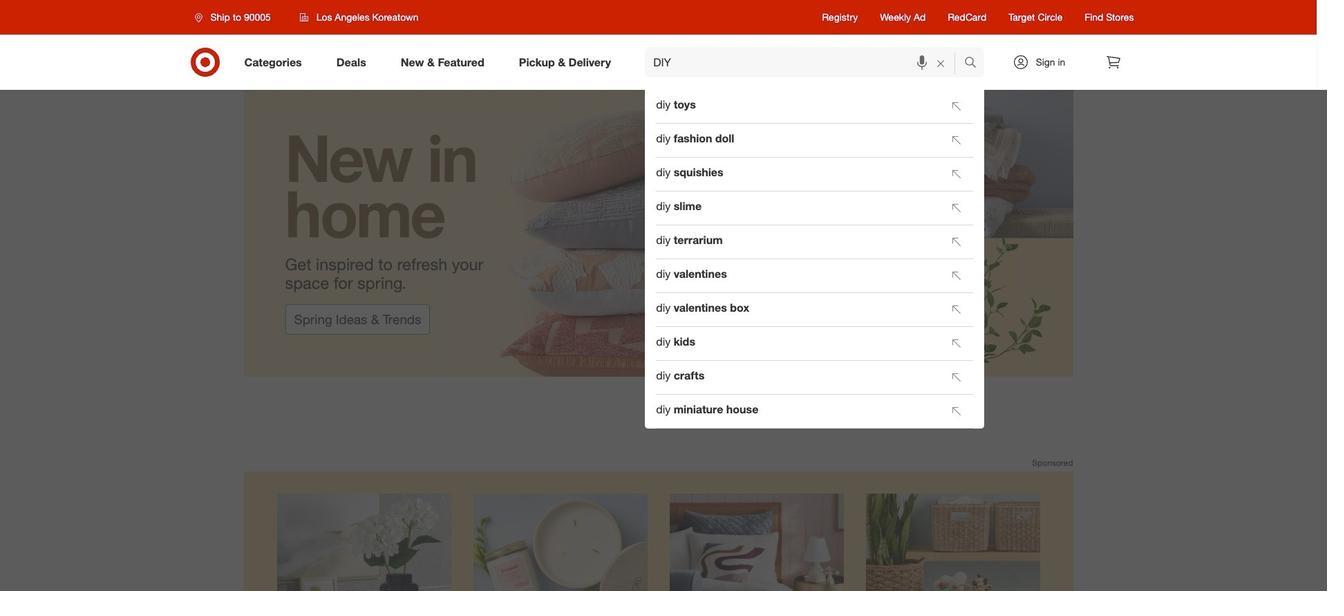 Task type: describe. For each thing, give the bounding box(es) containing it.
What can we help you find? suggestions appear below search field
[[645, 47, 967, 77]]

new in home image
[[244, 90, 1073, 377]]



Task type: vqa. For each thing, say whether or not it's contained in the screenshot.
the leftmost Graphic
no



